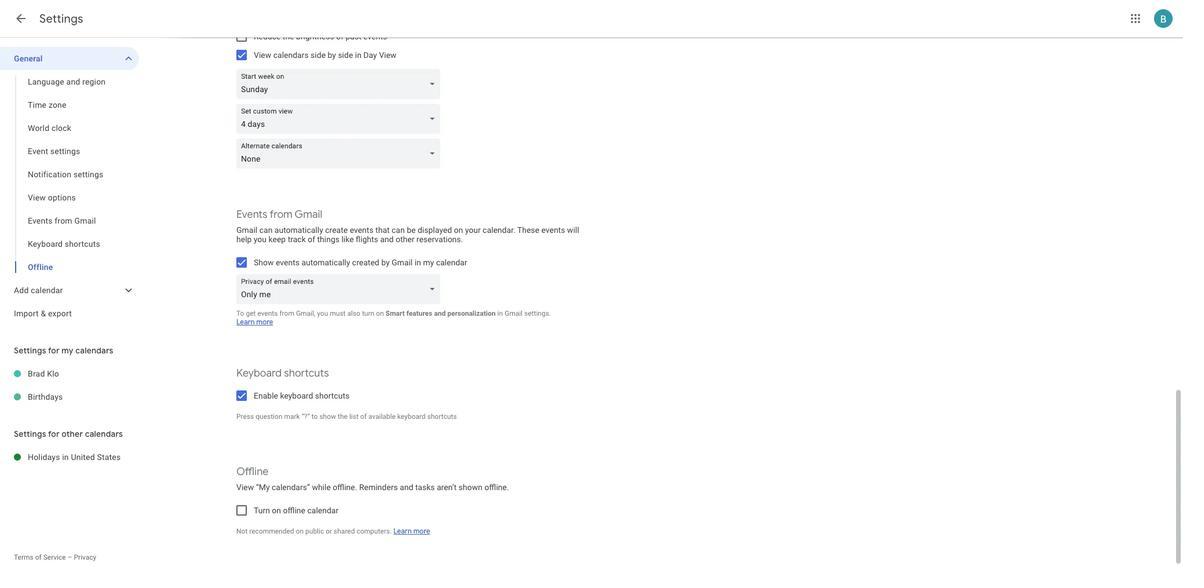 Task type: vqa. For each thing, say whether or not it's contained in the screenshot.
ADJUSTED AVAILABILITY INDICATE TIMES YOU'RE AVAILABLE FOR SPECIFIC DATES
no



Task type: locate. For each thing, give the bounding box(es) containing it.
side down past
[[338, 50, 353, 60]]

1 horizontal spatial you
[[317, 309, 328, 318]]

calendars"
[[272, 483, 310, 492]]

keyboard
[[28, 239, 63, 249], [236, 367, 282, 380]]

1 vertical spatial by
[[381, 258, 390, 267]]

export
[[48, 309, 72, 318]]

turn
[[254, 506, 270, 515]]

keyboard up enable
[[236, 367, 282, 380]]

list
[[349, 413, 359, 421]]

from inside to get events from gmail, you must also turn on smart features and personalization in gmail settings. learn more
[[280, 309, 294, 318]]

0 vertical spatial my
[[423, 258, 434, 267]]

settings up holidays
[[14, 429, 46, 439]]

by
[[328, 50, 336, 60], [381, 258, 390, 267]]

show
[[254, 258, 274, 267]]

and right flights
[[380, 235, 394, 244]]

settings for settings
[[39, 12, 83, 26]]

0 horizontal spatial events
[[28, 216, 53, 225]]

1 vertical spatial my
[[62, 345, 73, 356]]

calendar
[[436, 258, 467, 267], [31, 286, 63, 295], [307, 506, 339, 515]]

my up brad klo tree item
[[62, 345, 73, 356]]

from inside events from gmail gmail can automatically create events that can be displayed on your calendar. these events will help you keep track of things like flights and other reservations.
[[270, 208, 292, 221]]

0 horizontal spatial the
[[283, 32, 294, 41]]

2 for from the top
[[48, 429, 60, 439]]

learn more link right computers.
[[393, 527, 430, 536]]

settings up brad
[[14, 345, 46, 356]]

0 horizontal spatial learn more link
[[236, 318, 273, 327]]

and left tasks at the bottom left of page
[[400, 483, 413, 492]]

events left the will
[[541, 225, 565, 235]]

other inside events from gmail gmail can automatically create events that can be displayed on your calendar. these events will help you keep track of things like flights and other reservations.
[[396, 235, 415, 244]]

events for events from gmail gmail can automatically create events that can be displayed on your calendar. these events will help you keep track of things like flights and other reservations.
[[236, 208, 267, 221]]

calendars down reduce
[[273, 50, 309, 60]]

0 vertical spatial keyboard
[[280, 391, 313, 400]]

from for events from gmail gmail can automatically create events that can be displayed on your calendar. these events will help you keep track of things like flights and other reservations.
[[270, 208, 292, 221]]

view left "my
[[236, 483, 254, 492]]

for up klo
[[48, 345, 60, 356]]

general
[[14, 54, 43, 63]]

0 horizontal spatial offline
[[28, 262, 53, 272]]

settings up the notification settings
[[50, 147, 80, 156]]

1 vertical spatial keyboard
[[236, 367, 282, 380]]

features
[[406, 309, 432, 318]]

in inside to get events from gmail, you must also turn on smart features and personalization in gmail settings. learn more
[[497, 309, 503, 318]]

offline inside "offline view "my calendars" while offline. reminders and tasks aren't shown offline."
[[236, 465, 269, 479]]

settings for notification settings
[[74, 170, 103, 179]]

1 horizontal spatial the
[[338, 413, 348, 421]]

birthdays tree item
[[0, 385, 139, 409]]

not recommended on public or shared computers. learn more
[[236, 527, 430, 536]]

2 side from the left
[[338, 50, 353, 60]]

0 vertical spatial by
[[328, 50, 336, 60]]

1 for from the top
[[48, 345, 60, 356]]

1 vertical spatial settings
[[74, 170, 103, 179]]

gmail left keep
[[236, 225, 257, 235]]

tree
[[0, 47, 139, 325]]

offline for offline view "my calendars" while offline. reminders and tasks aren't shown offline.
[[236, 465, 269, 479]]

events from gmail
[[28, 216, 96, 225]]

offline up "add calendar"
[[28, 262, 53, 272]]

gmail left settings. on the bottom
[[505, 309, 523, 318]]

language and region
[[28, 77, 106, 86]]

2 vertical spatial calendars
[[85, 429, 123, 439]]

from left gmail,
[[280, 309, 294, 318]]

0 vertical spatial for
[[48, 345, 60, 356]]

past
[[346, 32, 361, 41]]

events down view options
[[28, 216, 53, 225]]

calendar down the reservations.
[[436, 258, 467, 267]]

0 horizontal spatial side
[[311, 50, 326, 60]]

events up help
[[236, 208, 267, 221]]

question
[[256, 413, 282, 421]]

gmail inside group
[[74, 216, 96, 225]]

0 horizontal spatial other
[[62, 429, 83, 439]]

time
[[28, 100, 47, 110]]

0 horizontal spatial can
[[259, 225, 273, 235]]

settings for event settings
[[50, 147, 80, 156]]

enable
[[254, 391, 278, 400]]

on inside to get events from gmail, you must also turn on smart features and personalization in gmail settings. learn more
[[376, 309, 384, 318]]

0 vertical spatial the
[[283, 32, 294, 41]]

learn inside to get events from gmail, you must also turn on smart features and personalization in gmail settings. learn more
[[236, 318, 255, 327]]

keyboard right available
[[397, 413, 426, 421]]

1 horizontal spatial learn more link
[[393, 527, 430, 536]]

1 horizontal spatial learn
[[393, 527, 412, 536]]

0 vertical spatial settings
[[39, 12, 83, 26]]

of inside events from gmail gmail can automatically create events that can be displayed on your calendar. these events will help you keep track of things like flights and other reservations.
[[308, 235, 315, 244]]

and left region
[[66, 77, 80, 86]]

in
[[355, 50, 362, 60], [415, 258, 421, 267], [497, 309, 503, 318], [62, 453, 69, 462]]

keyboard down events from gmail
[[28, 239, 63, 249]]

1 horizontal spatial offline.
[[485, 483, 509, 492]]

the right reduce
[[283, 32, 294, 41]]

states
[[97, 453, 121, 462]]

events
[[363, 32, 387, 41], [350, 225, 374, 235], [541, 225, 565, 235], [276, 258, 300, 267], [257, 309, 278, 318]]

learn more link left gmail,
[[236, 318, 273, 327]]

1 horizontal spatial events
[[236, 208, 267, 221]]

show
[[320, 413, 336, 421]]

events
[[236, 208, 267, 221], [28, 216, 53, 225]]

2 vertical spatial settings
[[14, 429, 46, 439]]

gmail inside to get events from gmail, you must also turn on smart features and personalization in gmail settings. learn more
[[505, 309, 523, 318]]

united
[[71, 453, 95, 462]]

0 vertical spatial other
[[396, 235, 415, 244]]

other up the holidays in united states
[[62, 429, 83, 439]]

in down the reservations.
[[415, 258, 421, 267]]

track
[[288, 235, 306, 244]]

view inside "offline view "my calendars" while offline. reminders and tasks aren't shown offline."
[[236, 483, 254, 492]]

the left list
[[338, 413, 348, 421]]

0 vertical spatial learn
[[236, 318, 255, 327]]

shortcuts
[[65, 239, 100, 249], [284, 367, 329, 380], [315, 391, 350, 400], [427, 413, 457, 421]]

learn
[[236, 318, 255, 327], [393, 527, 412, 536]]

calendars up states
[[85, 429, 123, 439]]

for
[[48, 345, 60, 356], [48, 429, 60, 439]]

keyboard shortcuts up enable
[[236, 367, 329, 380]]

settings.
[[524, 309, 551, 318]]

keyboard up mark
[[280, 391, 313, 400]]

from
[[270, 208, 292, 221], [55, 216, 72, 225], [280, 309, 294, 318]]

calendars up brad klo tree item
[[75, 345, 113, 356]]

1 can from the left
[[259, 225, 273, 235]]

0 horizontal spatial keyboard
[[280, 391, 313, 400]]

0 vertical spatial you
[[254, 235, 267, 244]]

1 offline. from the left
[[333, 483, 357, 492]]

calendar inside tree
[[31, 286, 63, 295]]

and inside "offline view "my calendars" while offline. reminders and tasks aren't shown offline."
[[400, 483, 413, 492]]

from up keep
[[270, 208, 292, 221]]

1 horizontal spatial side
[[338, 50, 353, 60]]

of right list
[[360, 413, 367, 421]]

in right personalization
[[497, 309, 503, 318]]

you left must
[[317, 309, 328, 318]]

for up holidays
[[48, 429, 60, 439]]

offline. right while
[[333, 483, 357, 492]]

gmail up 'track'
[[295, 208, 322, 221]]

offline up "my
[[236, 465, 269, 479]]

settings
[[50, 147, 80, 156], [74, 170, 103, 179]]

view left options
[[28, 193, 46, 202]]

automatically
[[275, 225, 323, 235], [302, 258, 350, 267]]

on inside not recommended on public or shared computers. learn more
[[296, 527, 304, 535]]

show events automatically created by gmail in my calendar
[[254, 258, 467, 267]]

my down the reservations.
[[423, 258, 434, 267]]

0 vertical spatial automatically
[[275, 225, 323, 235]]

0 horizontal spatial by
[[328, 50, 336, 60]]

go back image
[[14, 12, 28, 25]]

calendar up & on the left of the page
[[31, 286, 63, 295]]

mark
[[284, 413, 300, 421]]

group containing language and region
[[0, 70, 139, 279]]

settings right go back image
[[39, 12, 83, 26]]

smart
[[386, 309, 405, 318]]

view options
[[28, 193, 76, 202]]

events left that
[[350, 225, 374, 235]]

offline
[[28, 262, 53, 272], [236, 465, 269, 479]]

calendar up 'or'
[[307, 506, 339, 515]]

on inside events from gmail gmail can automatically create events that can be displayed on your calendar. these events will help you keep track of things like flights and other reservations.
[[454, 225, 463, 235]]

automatically down things
[[302, 258, 350, 267]]

1 horizontal spatial can
[[392, 225, 405, 235]]

1 vertical spatial you
[[317, 309, 328, 318]]

0 vertical spatial learn more link
[[236, 318, 273, 327]]

gmail,
[[296, 309, 315, 318]]

by down reduce the brightness of past events
[[328, 50, 336, 60]]

0 horizontal spatial you
[[254, 235, 267, 244]]

0 horizontal spatial offline.
[[333, 483, 357, 492]]

1 vertical spatial learn more link
[[393, 527, 430, 536]]

of right 'track'
[[308, 235, 315, 244]]

by right created at the left top
[[381, 258, 390, 267]]

more right get
[[256, 318, 273, 327]]

privacy link
[[74, 553, 96, 561]]

and inside to get events from gmail, you must also turn on smart features and personalization in gmail settings. learn more
[[434, 309, 446, 318]]

things
[[317, 235, 340, 244]]

while
[[312, 483, 331, 492]]

gmail down options
[[74, 216, 96, 225]]

"?"
[[302, 413, 310, 421]]

0 vertical spatial offline
[[28, 262, 53, 272]]

view calendars side by side in day view
[[254, 50, 397, 60]]

1 vertical spatial other
[[62, 429, 83, 439]]

1 horizontal spatial offline
[[236, 465, 269, 479]]

side down reduce the brightness of past events
[[311, 50, 326, 60]]

press
[[236, 413, 254, 421]]

automatically left create
[[275, 225, 323, 235]]

settings up options
[[74, 170, 103, 179]]

from down options
[[55, 216, 72, 225]]

and right features
[[434, 309, 446, 318]]

0 horizontal spatial more
[[256, 318, 273, 327]]

1 vertical spatial calendar
[[31, 286, 63, 295]]

reminders
[[359, 483, 398, 492]]

get
[[246, 309, 256, 318]]

personalization
[[447, 309, 496, 318]]

on
[[454, 225, 463, 235], [376, 309, 384, 318], [272, 506, 281, 515], [296, 527, 304, 535]]

0 vertical spatial more
[[256, 318, 273, 327]]

your
[[465, 225, 481, 235]]

1 side from the left
[[311, 50, 326, 60]]

1 horizontal spatial calendar
[[307, 506, 339, 515]]

offline. right shown at bottom
[[485, 483, 509, 492]]

can right help
[[259, 225, 273, 235]]

1 vertical spatial keyboard
[[397, 413, 426, 421]]

1 horizontal spatial more
[[413, 527, 430, 536]]

birthdays
[[28, 392, 63, 402]]

you right help
[[254, 235, 267, 244]]

not
[[236, 527, 248, 535]]

event settings
[[28, 147, 80, 156]]

1 vertical spatial offline
[[236, 465, 269, 479]]

to
[[312, 413, 318, 421]]

events right get
[[257, 309, 278, 318]]

and
[[66, 77, 80, 86], [380, 235, 394, 244], [434, 309, 446, 318], [400, 483, 413, 492]]

1 vertical spatial for
[[48, 429, 60, 439]]

None field
[[236, 69, 445, 99], [236, 104, 445, 134], [236, 138, 445, 169], [236, 274, 445, 304], [236, 69, 445, 99], [236, 104, 445, 134], [236, 138, 445, 169], [236, 274, 445, 304]]

you inside to get events from gmail, you must also turn on smart features and personalization in gmail settings. learn more
[[317, 309, 328, 318]]

can
[[259, 225, 273, 235], [392, 225, 405, 235]]

calendars for settings for my calendars
[[75, 345, 113, 356]]

1 horizontal spatial other
[[396, 235, 415, 244]]

0 horizontal spatial my
[[62, 345, 73, 356]]

other right that
[[396, 235, 415, 244]]

0 horizontal spatial learn
[[236, 318, 255, 327]]

0 vertical spatial settings
[[50, 147, 80, 156]]

0 horizontal spatial keyboard
[[28, 239, 63, 249]]

these
[[517, 225, 539, 235]]

in left "day"
[[355, 50, 362, 60]]

1 vertical spatial calendars
[[75, 345, 113, 356]]

can left be
[[392, 225, 405, 235]]

0 horizontal spatial calendar
[[31, 286, 63, 295]]

zone
[[49, 100, 66, 110]]

view
[[254, 50, 271, 60], [379, 50, 397, 60], [28, 193, 46, 202], [236, 483, 254, 492]]

1 vertical spatial settings
[[14, 345, 46, 356]]

tasks
[[415, 483, 435, 492]]

more down tasks at the bottom left of page
[[413, 527, 430, 536]]

events from gmail gmail can automatically create events that can be displayed on your calendar. these events will help you keep track of things like flights and other reservations.
[[236, 208, 579, 244]]

0 horizontal spatial keyboard shortcuts
[[28, 239, 100, 249]]

keyboard shortcuts down events from gmail
[[28, 239, 100, 249]]

like
[[342, 235, 354, 244]]

from inside group
[[55, 216, 72, 225]]

2 horizontal spatial calendar
[[436, 258, 467, 267]]

you
[[254, 235, 267, 244], [317, 309, 328, 318]]

1 horizontal spatial by
[[381, 258, 390, 267]]

events inside events from gmail gmail can automatically create events that can be displayed on your calendar. these events will help you keep track of things like flights and other reservations.
[[236, 208, 267, 221]]

1 horizontal spatial keyboard
[[397, 413, 426, 421]]

1 vertical spatial learn
[[393, 527, 412, 536]]

"my
[[256, 483, 270, 492]]

the
[[283, 32, 294, 41], [338, 413, 348, 421]]

in left 'united'
[[62, 453, 69, 462]]

1 vertical spatial keyboard shortcuts
[[236, 367, 329, 380]]

tree containing general
[[0, 47, 139, 325]]

general tree item
[[0, 47, 139, 70]]

group
[[0, 70, 139, 279]]

settings
[[39, 12, 83, 26], [14, 345, 46, 356], [14, 429, 46, 439]]

region
[[82, 77, 106, 86]]

calendars for settings for other calendars
[[85, 429, 123, 439]]



Task type: describe. For each thing, give the bounding box(es) containing it.
day
[[364, 50, 377, 60]]

and inside tree
[[66, 77, 80, 86]]

2 offline. from the left
[[485, 483, 509, 492]]

events up "day"
[[363, 32, 387, 41]]

2 can from the left
[[392, 225, 405, 235]]

to
[[236, 309, 244, 318]]

public
[[305, 527, 324, 535]]

for for my
[[48, 345, 60, 356]]

add calendar
[[14, 286, 63, 295]]

of right terms
[[35, 553, 42, 561]]

turn on offline calendar
[[254, 506, 339, 515]]

from for events from gmail
[[55, 216, 72, 225]]

turn
[[362, 309, 374, 318]]

holidays
[[28, 453, 60, 462]]

shown
[[459, 483, 483, 492]]

event
[[28, 147, 48, 156]]

you inside events from gmail gmail can automatically create events that can be displayed on your calendar. these events will help you keep track of things like flights and other reservations.
[[254, 235, 267, 244]]

be
[[407, 225, 416, 235]]

also
[[347, 309, 360, 318]]

world clock
[[28, 123, 71, 133]]

view down reduce
[[254, 50, 271, 60]]

to get events from gmail, you must also turn on smart features and personalization in gmail settings. learn more
[[236, 309, 551, 327]]

keep
[[269, 235, 286, 244]]

brad klo
[[28, 369, 59, 378]]

2 vertical spatial calendar
[[307, 506, 339, 515]]

1 horizontal spatial keyboard
[[236, 367, 282, 380]]

brad klo tree item
[[0, 362, 139, 385]]

calendar.
[[483, 225, 516, 235]]

press question mark "?" to show the list of available keyboard shortcuts
[[236, 413, 457, 421]]

1 vertical spatial automatically
[[302, 258, 350, 267]]

brad
[[28, 369, 45, 378]]

options
[[48, 193, 76, 202]]

events for events from gmail
[[28, 216, 53, 225]]

0 vertical spatial calendar
[[436, 258, 467, 267]]

clock
[[51, 123, 71, 133]]

holidays in united states
[[28, 453, 121, 462]]

shared
[[334, 527, 355, 535]]

or
[[326, 527, 332, 535]]

privacy
[[74, 553, 96, 561]]

0 vertical spatial keyboard
[[28, 239, 63, 249]]

automatically inside events from gmail gmail can automatically create events that can be displayed on your calendar. these events will help you keep track of things like flights and other reservations.
[[275, 225, 323, 235]]

offline
[[283, 506, 305, 515]]

brightness
[[296, 32, 334, 41]]

more inside to get events from gmail, you must also turn on smart features and personalization in gmail settings. learn more
[[256, 318, 273, 327]]

in inside holidays in united states link
[[62, 453, 69, 462]]

terms of service link
[[14, 553, 66, 561]]

notification
[[28, 170, 71, 179]]

must
[[330, 309, 346, 318]]

offline for offline
[[28, 262, 53, 272]]

1 horizontal spatial keyboard shortcuts
[[236, 367, 329, 380]]

holidays in united states link
[[28, 446, 139, 469]]

&
[[41, 309, 46, 318]]

notification settings
[[28, 170, 103, 179]]

0 vertical spatial calendars
[[273, 50, 309, 60]]

1 vertical spatial more
[[413, 527, 430, 536]]

–
[[68, 553, 72, 561]]

holidays in united states tree item
[[0, 446, 139, 469]]

created
[[352, 258, 379, 267]]

world
[[28, 123, 49, 133]]

events inside to get events from gmail, you must also turn on smart features and personalization in gmail settings. learn more
[[257, 309, 278, 318]]

computers.
[[357, 527, 392, 535]]

settings for my calendars tree
[[0, 362, 139, 409]]

language
[[28, 77, 64, 86]]

settings for other calendars
[[14, 429, 123, 439]]

settings heading
[[39, 12, 83, 26]]

and inside events from gmail gmail can automatically create events that can be displayed on your calendar. these events will help you keep track of things like flights and other reservations.
[[380, 235, 394, 244]]

events right show
[[276, 258, 300, 267]]

1 vertical spatial the
[[338, 413, 348, 421]]

create
[[325, 225, 348, 235]]

aren't
[[437, 483, 457, 492]]

of left past
[[336, 32, 344, 41]]

offline view "my calendars" while offline. reminders and tasks aren't shown offline.
[[236, 465, 509, 492]]

displayed
[[418, 225, 452, 235]]

0 vertical spatial keyboard shortcuts
[[28, 239, 100, 249]]

that
[[376, 225, 390, 235]]

settings for settings for other calendars
[[14, 429, 46, 439]]

time zone
[[28, 100, 66, 110]]

add
[[14, 286, 29, 295]]

reservations.
[[417, 235, 463, 244]]

will
[[567, 225, 579, 235]]

flights
[[356, 235, 378, 244]]

terms of service – privacy
[[14, 553, 96, 561]]

birthdays link
[[28, 385, 139, 409]]

terms
[[14, 553, 33, 561]]

view right "day"
[[379, 50, 397, 60]]

import & export
[[14, 309, 72, 318]]

recommended
[[249, 527, 294, 535]]

enable keyboard shortcuts
[[254, 391, 350, 400]]

settings for settings for my calendars
[[14, 345, 46, 356]]

help
[[236, 235, 252, 244]]

import
[[14, 309, 39, 318]]

service
[[43, 553, 66, 561]]

klo
[[47, 369, 59, 378]]

available
[[368, 413, 396, 421]]

reduce the brightness of past events
[[254, 32, 387, 41]]

for for other
[[48, 429, 60, 439]]

reduce
[[254, 32, 281, 41]]

gmail down be
[[392, 258, 413, 267]]

1 horizontal spatial my
[[423, 258, 434, 267]]

settings for my calendars
[[14, 345, 113, 356]]



